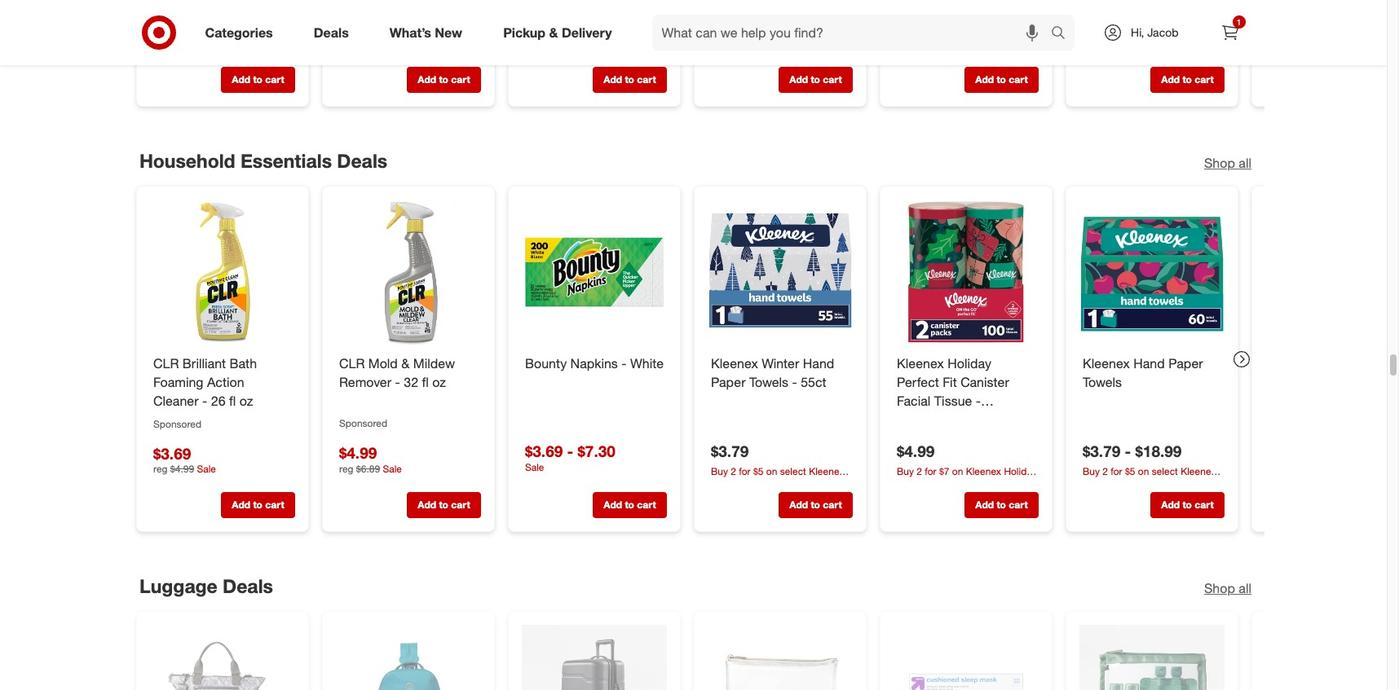 Task type: describe. For each thing, give the bounding box(es) containing it.
$3.69 for reg
[[153, 444, 191, 463]]

$7
[[939, 466, 949, 478]]

what's
[[390, 24, 431, 40]]

$45.99
[[339, 22, 385, 41]]

$129.99
[[914, 40, 949, 52]]

$528.44
[[214, 22, 269, 41]]

delivery
[[562, 24, 612, 40]]

cleaner
[[153, 393, 198, 409]]

kleenex winter hand paper towels - 55ct
[[711, 356, 834, 391]]

$4.99 buy 2 for $7 on kleenex holiday perfect fit canister
[[897, 442, 1037, 492]]

perfect inside kleenex holiday perfect fit canister facial tissue - 2pk/50ct
[[897, 374, 939, 391]]

kleenex inside $3.79 buy 2 for $5 on select kleenex hand paper towels
[[809, 465, 844, 478]]

kleenex hand paper towels link
[[1083, 355, 1222, 392]]

household
[[139, 149, 235, 172]]

fit inside $4.99 buy 2 for $7 on kleenex holiday perfect fit canister
[[931, 480, 942, 492]]

household essentials deals
[[139, 149, 387, 172]]

bath
[[229, 356, 257, 372]]

shop all for household essentials deals
[[1204, 155, 1252, 171]]

- inside kleenex winter hand paper towels - 55ct
[[792, 374, 797, 391]]

search button
[[1044, 15, 1083, 54]]

$3.79 for -
[[1083, 442, 1121, 461]]

- left $18.99
[[1125, 442, 1131, 461]]

shop for household essentials deals
[[1204, 155, 1235, 171]]

perfect inside $4.99 buy 2 for $7 on kleenex holiday perfect fit canister
[[897, 480, 929, 492]]

kleenex hand paper towels
[[1083, 356, 1203, 391]]

hand inside the kleenex hand paper towels
[[1134, 356, 1165, 372]]

hi,
[[1131, 25, 1145, 39]]

shop for luggage deals
[[1204, 581, 1235, 597]]

$5.00
[[711, 21, 749, 39]]

- left white
[[621, 356, 627, 372]]

& inside clr mold & mildew remover - 32 fl oz
[[401, 356, 409, 372]]

buy 2 for $5 on select kleenex hand paper towels button
[[711, 465, 853, 492]]

white
[[630, 356, 664, 372]]

new
[[435, 24, 463, 40]]

$59.99 $89.99
[[1083, 21, 1129, 52]]

reg for $334.99
[[525, 40, 539, 52]]

reg for $5.00
[[711, 40, 725, 52]]

$3.79 for buy
[[711, 442, 749, 461]]

oz inside clr brilliant bath foaming action cleaner - 26 fl oz
[[239, 393, 253, 409]]

$37.88 - $528.44 sale
[[153, 22, 269, 54]]

1 link
[[1213, 15, 1248, 51]]

$334.99 reg
[[525, 21, 580, 52]]

kleenex holiday perfect fit canister facial tissue - 2pk/50ct link
[[897, 355, 1036, 428]]

hi, jacob
[[1131, 25, 1179, 39]]

napkins
[[570, 356, 618, 372]]

reg for $4.99
[[339, 463, 353, 475]]

towels
[[764, 479, 792, 492]]

sale for $3.69 - $7.30
[[525, 461, 544, 474]]

$10.00
[[728, 40, 757, 52]]

clr mold & mildew remover - 32 fl oz
[[339, 356, 455, 391]]

paper
[[736, 479, 761, 492]]

foaming
[[153, 374, 203, 391]]

all for luggage deals
[[1239, 581, 1252, 597]]

essentials
[[240, 149, 332, 172]]

remover
[[339, 374, 391, 391]]

2 vertical spatial deals
[[222, 575, 273, 598]]

kleenex inside $4.99 buy 2 for $7 on kleenex holiday perfect fit canister
[[966, 466, 1001, 478]]

2pk/50ct
[[897, 412, 949, 428]]

32
[[404, 374, 418, 391]]

$5.00 reg $10.00 sale
[[711, 21, 779, 52]]

holiday inside kleenex holiday perfect fit canister facial tissue - 2pk/50ct
[[948, 356, 991, 372]]

action
[[207, 374, 244, 391]]

buy 2 for $7 on kleenex holiday perfect fit canister button
[[897, 465, 1039, 492]]

$6.89
[[356, 463, 380, 475]]

$89.99
[[1100, 40, 1129, 52]]

$3.69 - $7.30 sale
[[525, 442, 615, 474]]

$3.79 buy 2 for $5 on select kleenex hand paper towels
[[711, 442, 844, 492]]

0 vertical spatial deals
[[314, 24, 349, 40]]

for for $4.99
[[925, 466, 937, 478]]

for for $3.79
[[739, 465, 751, 478]]

- inside clr brilliant bath foaming action cleaner - 26 fl oz
[[202, 393, 207, 409]]

- right $45.99
[[390, 22, 396, 41]]

categories link
[[191, 15, 293, 51]]

shop all for luggage deals
[[1204, 581, 1252, 597]]

$3.69 for -
[[525, 442, 563, 461]]



Task type: locate. For each thing, give the bounding box(es) containing it.
add to cart
[[232, 74, 284, 86], [417, 74, 470, 86], [603, 74, 656, 86], [789, 74, 842, 86], [975, 74, 1028, 86], [1161, 74, 1214, 86], [232, 499, 284, 512], [417, 499, 470, 512], [603, 499, 656, 512], [789, 499, 842, 512], [975, 499, 1028, 512], [1161, 499, 1214, 512]]

fl right 26
[[229, 393, 236, 409]]

1 horizontal spatial fit
[[943, 374, 957, 391]]

0 horizontal spatial 2
[[731, 465, 736, 478]]

hardside carry on suitcase - open story™ image
[[522, 626, 667, 691], [522, 626, 667, 691]]

perfect
[[897, 374, 939, 391], [897, 480, 929, 492]]

towels down winter
[[749, 374, 788, 391]]

hand inside kleenex winter hand paper towels - 55ct
[[803, 356, 834, 372]]

- inside "$37.88 - $528.44 sale"
[[204, 22, 210, 41]]

shop
[[1204, 155, 1235, 171], [1204, 581, 1235, 597]]

sleep eye mask - up & up™ image
[[894, 626, 1039, 691], [894, 626, 1039, 691]]

$37.88
[[153, 22, 199, 41]]

0 horizontal spatial on
[[766, 465, 777, 478]]

0 vertical spatial perfect
[[897, 374, 939, 391]]

bounty napkins - white link
[[525, 355, 664, 373]]

clr up remover
[[339, 356, 365, 372]]

1 vertical spatial canister
[[945, 480, 981, 492]]

2 inside $4.99 buy 2 for $7 on kleenex holiday perfect fit canister
[[917, 466, 922, 478]]

1 shop from the top
[[1204, 155, 1235, 171]]

1 hand from the left
[[803, 356, 834, 372]]

1 vertical spatial fl
[[229, 393, 236, 409]]

mold
[[368, 356, 398, 372]]

clr mold & mildew remover - 32 fl oz link
[[339, 355, 478, 392]]

kleenex holiday perfect fit canister facial tissue - 2pk/50ct
[[897, 356, 1009, 428]]

oz inside clr mold & mildew remover - 32 fl oz
[[432, 374, 446, 391]]

reg down cleaner
[[153, 464, 167, 476]]

2 perfect from the top
[[897, 480, 929, 492]]

sale inside $5.00 reg $10.00 sale
[[760, 40, 779, 52]]

sale inside $3.69 - $7.30 sale
[[525, 461, 544, 474]]

sponsored for $4.99
[[339, 418, 387, 430]]

on
[[766, 465, 777, 478], [952, 466, 963, 478]]

1 vertical spatial holiday
[[1004, 466, 1037, 478]]

$3.69 reg $4.99 sale
[[153, 444, 216, 476]]

fl
[[422, 374, 428, 391], [229, 393, 236, 409]]

1 horizontal spatial oz
[[432, 374, 446, 391]]

on right $5
[[766, 465, 777, 478]]

2
[[731, 465, 736, 478], [917, 466, 922, 478]]

0 horizontal spatial sponsored
[[153, 418, 201, 430]]

oz down the action
[[239, 393, 253, 409]]

buy left $7
[[897, 466, 914, 478]]

$3.79 left $18.99
[[1083, 442, 1121, 461]]

sale inside $4.99 reg $6.89 sale
[[383, 463, 402, 475]]

reg left $6.89
[[339, 463, 353, 475]]

1 horizontal spatial towels
[[1083, 374, 1122, 391]]

$3.79 up hand
[[711, 442, 749, 461]]

2 up hand
[[731, 465, 736, 478]]

oz
[[432, 374, 446, 391], [239, 393, 253, 409]]

holiday right $7
[[1004, 466, 1037, 478]]

reg inside $5.00 reg $10.00 sale
[[711, 40, 725, 52]]

kleenex hand paper towels image
[[1080, 200, 1225, 345], [1080, 200, 1225, 345]]

pickup & delivery
[[503, 24, 612, 40]]

1 perfect from the top
[[897, 374, 939, 391]]

tissue
[[934, 393, 972, 409]]

add
[[232, 74, 250, 86], [417, 74, 436, 86], [603, 74, 622, 86], [789, 74, 808, 86], [975, 74, 994, 86], [1161, 74, 1180, 86], [232, 499, 250, 512], [417, 499, 436, 512], [603, 499, 622, 512], [789, 499, 808, 512], [975, 499, 994, 512], [1161, 499, 1180, 512]]

$4.99 down the 2pk/50ct
[[897, 442, 935, 461]]

1 all from the top
[[1239, 155, 1252, 171]]

buy up hand
[[711, 465, 728, 478]]

1 vertical spatial perfect
[[897, 480, 929, 492]]

sale inside "$37.88 - $528.44 sale"
[[153, 42, 172, 54]]

clr inside clr mold & mildew remover - 32 fl oz
[[339, 356, 365, 372]]

canister down $7
[[945, 480, 981, 492]]

reg inside "$334.99 reg"
[[525, 40, 539, 52]]

luggage
[[139, 575, 217, 598]]

2 towels from the left
[[1083, 374, 1122, 391]]

0 horizontal spatial $3.69
[[153, 444, 191, 463]]

$3.69 inside $3.69 reg $4.99 sale
[[153, 444, 191, 463]]

$3.79
[[711, 442, 749, 461], [1083, 442, 1121, 461]]

$45.99 - $484.50
[[339, 22, 455, 41]]

all for household essentials deals
[[1239, 155, 1252, 171]]

facial
[[897, 393, 931, 409]]

sponsored for $3.69
[[153, 418, 201, 430]]

canister inside $4.99 buy 2 for $7 on kleenex holiday perfect fit canister
[[945, 480, 981, 492]]

$3.69 inside $3.69 - $7.30 sale
[[525, 442, 563, 461]]

1 horizontal spatial fl
[[422, 374, 428, 391]]

reg
[[525, 40, 539, 52], [711, 40, 725, 52], [897, 40, 911, 52], [339, 463, 353, 475], [153, 464, 167, 476]]

0 horizontal spatial &
[[401, 356, 409, 372]]

- inside $3.69 - $7.30 sale
[[567, 442, 573, 461]]

jacob
[[1148, 25, 1179, 39]]

clr brilliant bath foaming action cleaner - 26 fl oz
[[153, 356, 257, 409]]

2 clr from the left
[[339, 356, 365, 372]]

shop all link for luggage deals
[[1204, 580, 1252, 599]]

$7.30
[[578, 442, 615, 461]]

0 horizontal spatial buy
[[711, 465, 728, 478]]

sponsored down cleaner
[[153, 418, 201, 430]]

&
[[549, 24, 558, 40], [401, 356, 409, 372]]

pickup & delivery link
[[490, 15, 633, 51]]

1 clr from the left
[[153, 356, 179, 372]]

2 all from the top
[[1239, 581, 1252, 597]]

what's new link
[[376, 15, 483, 51]]

towels inside the kleenex hand paper towels
[[1083, 374, 1122, 391]]

brilliant
[[182, 356, 226, 372]]

$4.99
[[897, 442, 935, 461], [339, 444, 377, 463], [170, 464, 194, 476]]

2 $3.79 from the left
[[1083, 442, 1121, 461]]

0 vertical spatial canister
[[961, 374, 1009, 391]]

1 shop all from the top
[[1204, 155, 1252, 171]]

0 horizontal spatial towels
[[749, 374, 788, 391]]

1 horizontal spatial holiday
[[1004, 466, 1037, 478]]

oz down mildew
[[432, 374, 446, 391]]

2 left $7
[[917, 466, 922, 478]]

- right $37.88
[[204, 22, 210, 41]]

26
[[211, 393, 225, 409]]

55ct
[[801, 374, 826, 391]]

1 vertical spatial shop all
[[1204, 581, 1252, 597]]

sale for $3.69
[[197, 464, 216, 476]]

kleenex winter hand paper towels - 55ct image
[[708, 200, 853, 345], [708, 200, 853, 345]]

1 shop all link from the top
[[1204, 154, 1252, 173]]

- right tissue
[[976, 393, 981, 409]]

- left the 55ct
[[792, 374, 797, 391]]

2 horizontal spatial $4.99
[[897, 442, 935, 461]]

0 vertical spatial oz
[[432, 374, 446, 391]]

towels inside kleenex winter hand paper towels - 55ct
[[749, 374, 788, 391]]

2 for $3.79
[[731, 465, 736, 478]]

- left "32"
[[395, 374, 400, 391]]

on for $3.79
[[766, 465, 777, 478]]

2 shop all from the top
[[1204, 581, 1252, 597]]

- inside clr mold & mildew remover - 32 fl oz
[[395, 374, 400, 391]]

-
[[204, 22, 210, 41], [390, 22, 396, 41], [621, 356, 627, 372], [395, 374, 400, 391], [792, 374, 797, 391], [202, 393, 207, 409], [976, 393, 981, 409], [567, 442, 573, 461], [1125, 442, 1131, 461]]

fit up tissue
[[943, 374, 957, 391]]

sale for $4.99
[[383, 463, 402, 475]]

2 shop from the top
[[1204, 581, 1235, 597]]

for inside $3.79 buy 2 for $5 on select kleenex hand paper towels
[[739, 465, 751, 478]]

fl inside clr mold & mildew remover - 32 fl oz
[[422, 374, 428, 391]]

0 vertical spatial fl
[[422, 374, 428, 391]]

select
[[780, 465, 806, 478]]

holiday
[[948, 356, 991, 372], [1004, 466, 1037, 478]]

1
[[1237, 17, 1242, 27]]

what's new
[[390, 24, 463, 40]]

reg down $334.99
[[525, 40, 539, 52]]

kleenex winter hand paper towels - 55ct link
[[711, 355, 850, 392]]

reg inside $3.69 reg $4.99 sale
[[153, 464, 167, 476]]

0 horizontal spatial $3.79
[[711, 442, 749, 461]]

towels up $3.79 - $18.99
[[1083, 374, 1122, 391]]

0 vertical spatial fit
[[943, 374, 957, 391]]

1 vertical spatial all
[[1239, 581, 1252, 597]]

clr mold & mildew remover - 32 fl oz image
[[336, 200, 481, 345], [336, 200, 481, 345]]

deals
[[314, 24, 349, 40], [337, 149, 387, 172], [222, 575, 273, 598]]

kleenex holiday perfect fit canister facial tissue - 2pk/50ct image
[[894, 200, 1039, 345], [894, 200, 1039, 345]]

baggallini women's memphis convertible backpack image
[[336, 626, 481, 691], [336, 626, 481, 691]]

sponsored up $4.99 reg $6.89 sale
[[339, 418, 387, 430]]

1 vertical spatial oz
[[239, 393, 253, 409]]

clr for $4.99
[[339, 356, 365, 372]]

bounty napkins - white
[[525, 356, 664, 372]]

2 hand from the left
[[1134, 356, 1165, 372]]

kleenex for $4.99
[[897, 356, 944, 372]]

canister inside kleenex holiday perfect fit canister facial tissue - 2pk/50ct
[[961, 374, 1009, 391]]

$3.69 left $7.30
[[525, 442, 563, 461]]

0 vertical spatial shop all link
[[1204, 154, 1252, 173]]

0 vertical spatial shop all
[[1204, 155, 1252, 171]]

0 horizontal spatial $4.99
[[170, 464, 194, 476]]

0 horizontal spatial hand
[[803, 356, 834, 372]]

on right $7
[[952, 466, 963, 478]]

perfect up facial
[[897, 374, 939, 391]]

$59.99
[[1083, 21, 1129, 39]]

$484.50
[[400, 22, 455, 41]]

2 shop all link from the top
[[1204, 580, 1252, 599]]

deals left what's
[[314, 24, 349, 40]]

kleenex for $3.79
[[711, 356, 758, 372]]

paper inside the kleenex hand paper towels
[[1169, 356, 1203, 372]]

clr brilliant bath foaming action cleaner - 26 fl oz link
[[153, 355, 292, 411]]

on inside $3.79 buy 2 for $5 on select kleenex hand paper towels
[[766, 465, 777, 478]]

$4.99 for $4.99 reg $6.89 sale
[[339, 444, 377, 463]]

$18.99
[[1136, 442, 1182, 461]]

deals right luggage
[[222, 575, 273, 598]]

fl right "32"
[[422, 374, 428, 391]]

sale for $37.88 - $528.44
[[153, 42, 172, 54]]

1 horizontal spatial hand
[[1134, 356, 1165, 372]]

& up "32"
[[401, 356, 409, 372]]

$4.99 for $4.99 buy 2 for $7 on kleenex holiday perfect fit canister
[[897, 442, 935, 461]]

perfect down the 2pk/50ct
[[897, 480, 929, 492]]

2 inside $3.79 buy 2 for $5 on select kleenex hand paper towels
[[731, 465, 736, 478]]

clr for $3.69
[[153, 356, 179, 372]]

bounty
[[525, 356, 567, 372]]

1 vertical spatial shop
[[1204, 581, 1235, 597]]

winter
[[762, 356, 799, 372]]

- left $7.30
[[567, 442, 573, 461]]

buy inside $4.99 buy 2 for $7 on kleenex holiday perfect fit canister
[[897, 466, 914, 478]]

reg inside $4.99 reg $6.89 sale
[[339, 463, 353, 475]]

1 horizontal spatial buy
[[897, 466, 914, 478]]

$334.99
[[525, 21, 580, 39]]

$4.99 reg $6.89 sale
[[339, 444, 402, 475]]

1 horizontal spatial clr
[[339, 356, 365, 372]]

2 for $4.99
[[917, 466, 922, 478]]

luggage deals
[[139, 575, 273, 598]]

bounty napkins - white image
[[522, 200, 667, 345], [522, 200, 667, 345]]

shop all link
[[1204, 154, 1252, 173], [1204, 580, 1252, 599]]

fit inside kleenex holiday perfect fit canister facial tissue - 2pk/50ct
[[943, 374, 957, 391]]

8pc complete travel toiletry set dark ivy - open story™ image
[[1080, 626, 1225, 691], [1080, 626, 1225, 691]]

reg for $3.69
[[153, 464, 167, 476]]

on for $4.99
[[952, 466, 963, 478]]

deals right essentials
[[337, 149, 387, 172]]

0 vertical spatial holiday
[[948, 356, 991, 372]]

hand
[[803, 356, 834, 372], [1134, 356, 1165, 372]]

1 horizontal spatial 2
[[917, 466, 922, 478]]

1 $3.79 from the left
[[711, 442, 749, 461]]

clr up foaming
[[153, 356, 179, 372]]

- inside kleenex holiday perfect fit canister facial tissue - 2pk/50ct
[[976, 393, 981, 409]]

$3.69 down cleaner
[[153, 444, 191, 463]]

reg $129.99 sale
[[897, 40, 971, 52]]

1 horizontal spatial $3.69
[[525, 442, 563, 461]]

holiday inside $4.99 buy 2 for $7 on kleenex holiday perfect fit canister
[[1004, 466, 1037, 478]]

0 horizontal spatial holiday
[[948, 356, 991, 372]]

sale
[[760, 40, 779, 52], [951, 40, 971, 52], [153, 42, 172, 54], [525, 461, 544, 474], [383, 463, 402, 475], [197, 464, 216, 476]]

buy for $3.79
[[711, 465, 728, 478]]

0 vertical spatial paper
[[1169, 356, 1203, 372]]

hand
[[711, 479, 733, 492]]

clr brilliant bath foaming action cleaner - 26 fl oz image
[[150, 200, 295, 345], [150, 200, 295, 345]]

1 horizontal spatial $4.99
[[339, 444, 377, 463]]

buy inside $3.79 buy 2 for $5 on select kleenex hand paper towels
[[711, 465, 728, 478]]

towels
[[749, 374, 788, 391], [1083, 374, 1122, 391]]

for inside $4.99 buy 2 for $7 on kleenex holiday perfect fit canister
[[925, 466, 937, 478]]

1 vertical spatial paper
[[711, 374, 746, 391]]

1 horizontal spatial for
[[925, 466, 937, 478]]

pickup
[[503, 24, 546, 40]]

fit down $7
[[931, 480, 942, 492]]

1 horizontal spatial &
[[549, 24, 558, 40]]

$5
[[753, 465, 764, 478]]

0 horizontal spatial oz
[[239, 393, 253, 409]]

0 horizontal spatial fit
[[931, 480, 942, 492]]

fit
[[943, 374, 957, 391], [931, 480, 942, 492]]

$4.99 inside $3.69 reg $4.99 sale
[[170, 464, 194, 476]]

1 horizontal spatial paper
[[1169, 356, 1203, 372]]

0 horizontal spatial clr
[[153, 356, 179, 372]]

reg down '$5.00'
[[711, 40, 725, 52]]

$4.99 inside $4.99 reg $6.89 sale
[[339, 444, 377, 463]]

kleenex
[[711, 356, 758, 372], [897, 356, 944, 372], [1083, 356, 1130, 372], [809, 465, 844, 478], [966, 466, 1001, 478]]

add to cart button
[[221, 67, 295, 93], [407, 67, 481, 93], [593, 67, 667, 93], [779, 67, 853, 93], [965, 67, 1039, 93], [1151, 67, 1225, 93], [221, 493, 295, 519], [407, 493, 481, 519], [593, 493, 667, 519], [779, 493, 853, 519], [965, 493, 1039, 519], [1151, 493, 1225, 519]]

categories
[[205, 24, 273, 40]]

1 vertical spatial fit
[[931, 480, 942, 492]]

0 horizontal spatial paper
[[711, 374, 746, 391]]

shop all
[[1204, 155, 1252, 171], [1204, 581, 1252, 597]]

kleenex for $3.79 - $18.99
[[1083, 356, 1130, 372]]

1 vertical spatial deals
[[337, 149, 387, 172]]

- left 26
[[202, 393, 207, 409]]

buy
[[711, 465, 728, 478], [897, 466, 914, 478]]

clr inside clr brilliant bath foaming action cleaner - 26 fl oz
[[153, 356, 179, 372]]

1 vertical spatial shop all link
[[1204, 580, 1252, 599]]

for left $7
[[925, 466, 937, 478]]

paper inside kleenex winter hand paper towels - 55ct
[[711, 374, 746, 391]]

0 vertical spatial all
[[1239, 155, 1252, 171]]

for left $5
[[739, 465, 751, 478]]

kleenex inside kleenex winter hand paper towels - 55ct
[[711, 356, 758, 372]]

mildew
[[413, 356, 455, 372]]

search
[[1044, 26, 1083, 42]]

sponsored
[[339, 418, 387, 430], [153, 418, 201, 430]]

holiday up tissue
[[948, 356, 991, 372]]

baggallini women's 3-in-1 convertible tote backpack with rfid wristlet image
[[150, 626, 295, 691], [150, 626, 295, 691]]

$4.99 up $6.89
[[339, 444, 377, 463]]

all
[[1239, 155, 1252, 171], [1239, 581, 1252, 597]]

1 vertical spatial &
[[401, 356, 409, 372]]

to
[[253, 74, 262, 86], [439, 74, 448, 86], [625, 74, 634, 86], [811, 74, 820, 86], [997, 74, 1006, 86], [1183, 74, 1192, 86], [253, 499, 262, 512], [439, 499, 448, 512], [625, 499, 634, 512], [811, 499, 820, 512], [997, 499, 1006, 512], [1183, 499, 1192, 512]]

fl inside clr brilliant bath foaming action cleaner - 26 fl oz
[[229, 393, 236, 409]]

$4.99 down cleaner
[[170, 464, 194, 476]]

0 horizontal spatial fl
[[229, 393, 236, 409]]

0 vertical spatial &
[[549, 24, 558, 40]]

kleenex inside the kleenex hand paper towels
[[1083, 356, 1130, 372]]

paper
[[1169, 356, 1203, 372], [711, 374, 746, 391]]

$3.79 inside $3.79 buy 2 for $5 on select kleenex hand paper towels
[[711, 442, 749, 461]]

sale for $5.00
[[760, 40, 779, 52]]

kleenex inside kleenex holiday perfect fit canister facial tissue - 2pk/50ct
[[897, 356, 944, 372]]

deals link
[[300, 15, 369, 51]]

$4.99 inside $4.99 buy 2 for $7 on kleenex holiday perfect fit canister
[[897, 442, 935, 461]]

sonia kashuk™ square clutch makeup bag - clear image
[[708, 626, 853, 691], [708, 626, 853, 691]]

buy for $4.99
[[897, 466, 914, 478]]

sale inside $3.69 reg $4.99 sale
[[197, 464, 216, 476]]

0 horizontal spatial for
[[739, 465, 751, 478]]

1 horizontal spatial on
[[952, 466, 963, 478]]

canister up tissue
[[961, 374, 1009, 391]]

& right pickup
[[549, 24, 558, 40]]

on inside $4.99 buy 2 for $7 on kleenex holiday perfect fit canister
[[952, 466, 963, 478]]

What can we help you find? suggestions appear below search field
[[652, 15, 1056, 51]]

1 horizontal spatial sponsored
[[339, 418, 387, 430]]

0 vertical spatial shop
[[1204, 155, 1235, 171]]

1 towels from the left
[[749, 374, 788, 391]]

reg left the $129.99
[[897, 40, 911, 52]]

shop all link for household essentials deals
[[1204, 154, 1252, 173]]

cart
[[265, 74, 284, 86], [451, 74, 470, 86], [637, 74, 656, 86], [823, 74, 842, 86], [1009, 74, 1028, 86], [1195, 74, 1214, 86], [265, 499, 284, 512], [451, 499, 470, 512], [637, 499, 656, 512], [823, 499, 842, 512], [1009, 499, 1028, 512], [1195, 499, 1214, 512]]

1 horizontal spatial $3.79
[[1083, 442, 1121, 461]]

$3.79 - $18.99
[[1083, 442, 1182, 461]]



Task type: vqa. For each thing, say whether or not it's contained in the screenshot.
✕ button
no



